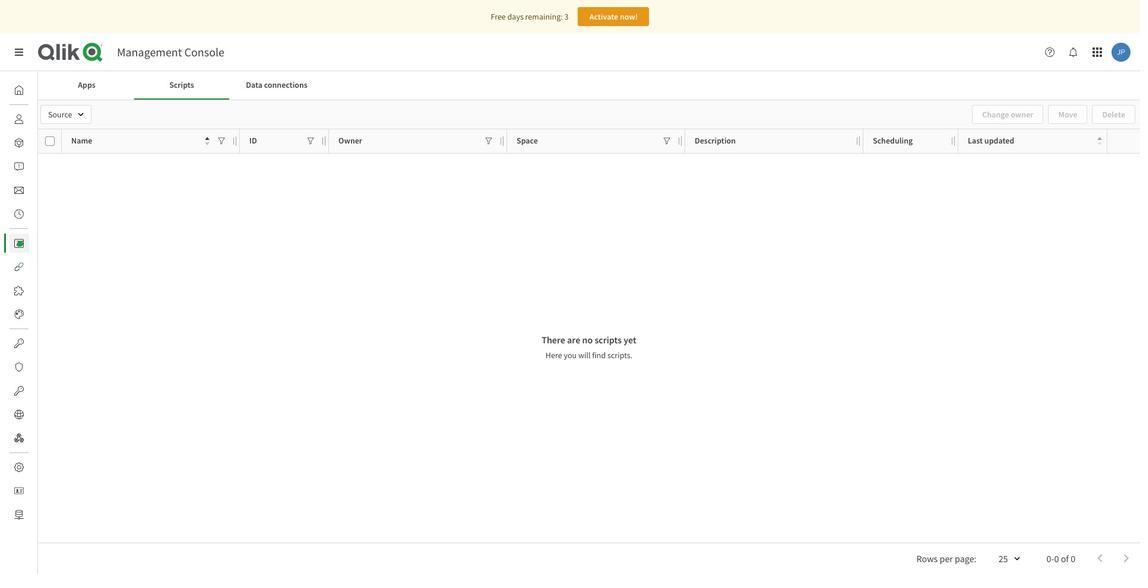 Task type: describe. For each thing, give the bounding box(es) containing it.
free
[[491, 11, 506, 22]]

open sidebar menu image
[[14, 48, 24, 57]]

are
[[567, 334, 580, 346]]

page:
[[955, 553, 976, 565]]

home image
[[14, 86, 24, 95]]

data connections button
[[229, 71, 324, 100]]

oauth image
[[14, 387, 24, 396]]

navigation pane element
[[0, 76, 62, 530]]

description
[[695, 136, 736, 146]]

console
[[184, 45, 224, 59]]

new connector image
[[17, 241, 23, 247]]

management
[[117, 45, 182, 59]]

per
[[940, 553, 953, 565]]

0-0 of 0
[[1047, 553, 1075, 565]]

2 0 from the left
[[1071, 553, 1075, 565]]

spaces image
[[14, 138, 24, 148]]

source
[[48, 109, 72, 120]]

id
[[249, 136, 257, 146]]

users link
[[10, 110, 57, 129]]

identity provider image
[[14, 487, 24, 496]]

rows
[[917, 553, 938, 565]]

users image
[[14, 115, 24, 124]]

remaining:
[[525, 11, 563, 22]]

updated
[[984, 136, 1014, 146]]

spaces
[[38, 138, 62, 148]]

web image
[[14, 410, 24, 420]]

users
[[38, 114, 57, 125]]

apps
[[78, 80, 95, 90]]

api keys image
[[14, 339, 24, 349]]

there
[[542, 334, 565, 346]]

data gateways image
[[14, 511, 24, 520]]

management console
[[117, 45, 224, 59]]

content image
[[14, 239, 24, 248]]

25
[[999, 553, 1008, 565]]

data connections
[[246, 80, 307, 90]]

1 0 from the left
[[1054, 553, 1059, 565]]

Source field
[[40, 105, 92, 124]]

of
[[1061, 553, 1069, 565]]

find
[[592, 350, 606, 361]]

Rows per page: 25 field
[[981, 550, 1023, 569]]

name button
[[71, 133, 210, 149]]

scripts button
[[134, 71, 229, 100]]

generic links image
[[14, 262, 24, 272]]



Task type: vqa. For each thing, say whether or not it's contained in the screenshot.
SEARCH Text Box on the right top of the page
no



Task type: locate. For each thing, give the bounding box(es) containing it.
webhooks image
[[14, 434, 24, 444]]

james peterson image
[[1112, 43, 1131, 62]]

0 left of
[[1054, 553, 1059, 565]]

settings image
[[14, 463, 24, 473]]

0 right of
[[1071, 553, 1075, 565]]

0
[[1054, 553, 1059, 565], [1071, 553, 1075, 565]]

space
[[517, 136, 538, 146]]

tab list
[[39, 71, 1139, 100]]

scripts
[[169, 80, 194, 90]]

activate now!
[[589, 11, 638, 22]]

free days remaining: 3
[[491, 11, 569, 22]]

3
[[564, 11, 569, 22]]

name
[[71, 136, 92, 146]]

no
[[582, 334, 593, 346]]

days
[[507, 11, 524, 22]]

apps button
[[39, 71, 134, 100]]

you
[[564, 350, 577, 361]]

rows per page:
[[917, 553, 976, 565]]

content security policy image
[[14, 363, 24, 372]]

will
[[578, 350, 591, 361]]

activate now! link
[[578, 7, 649, 26]]

0 horizontal spatial 0
[[1054, 553, 1059, 565]]

scheduling
[[873, 136, 913, 146]]

owner
[[338, 136, 362, 146]]

there are no scripts yet here you will find scripts.
[[542, 334, 636, 361]]

scripts.
[[607, 350, 632, 361]]

activate
[[589, 11, 618, 22]]

yet
[[624, 334, 636, 346]]

connections
[[264, 80, 307, 90]]

tab list containing apps
[[39, 71, 1139, 100]]

here
[[546, 350, 562, 361]]

1 horizontal spatial 0
[[1071, 553, 1075, 565]]

themes image
[[14, 310, 24, 319]]

last
[[968, 136, 983, 146]]

spaces link
[[10, 134, 62, 153]]

management console element
[[117, 45, 224, 59]]

now!
[[620, 11, 638, 22]]

last updated button
[[968, 133, 1102, 149]]

last updated
[[968, 136, 1014, 146]]

scripts
[[595, 334, 622, 346]]

0-
[[1047, 553, 1054, 565]]

data
[[246, 80, 262, 90]]

extensions image
[[14, 286, 24, 296]]



